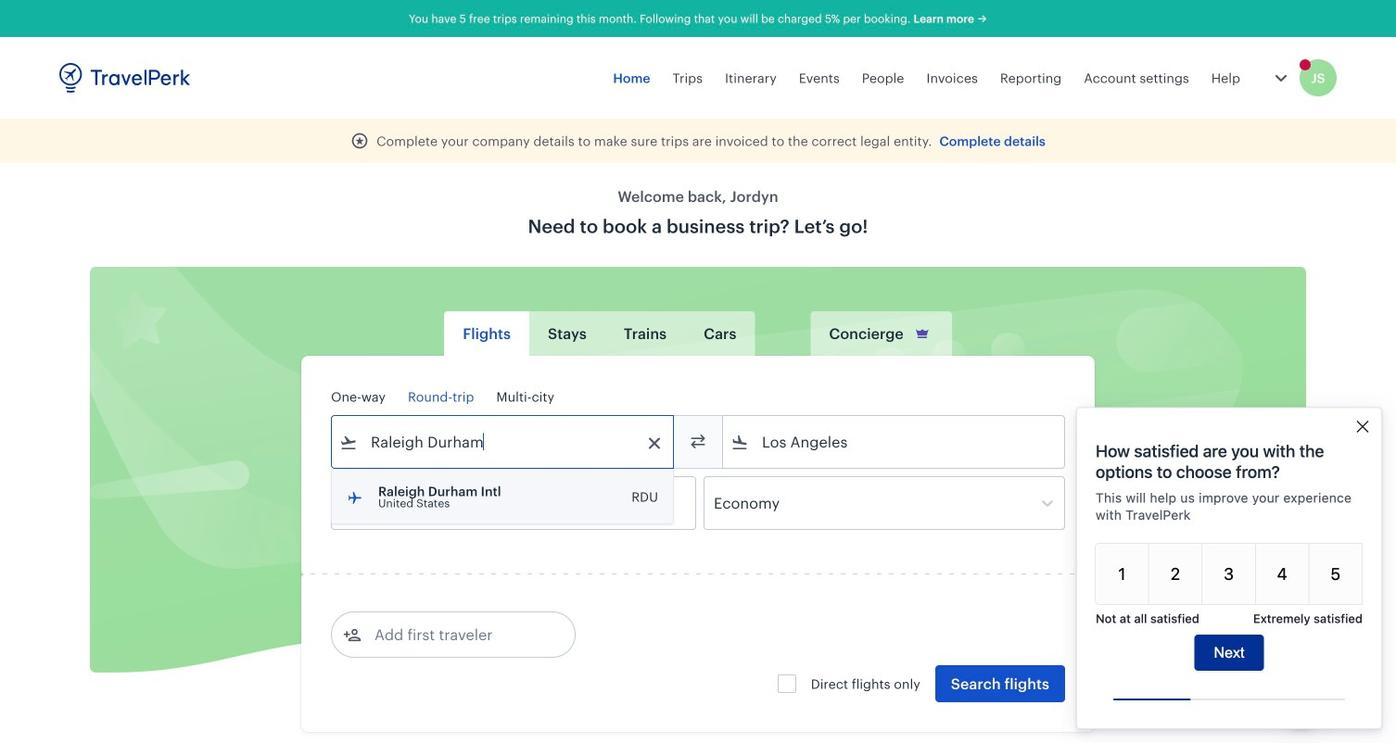 Task type: describe. For each thing, give the bounding box(es) containing it.
To search field
[[749, 428, 1041, 457]]

Add first traveler search field
[[362, 620, 555, 650]]

Depart text field
[[358, 478, 454, 530]]



Task type: locate. For each thing, give the bounding box(es) containing it.
Return text field
[[468, 478, 565, 530]]

From search field
[[358, 428, 649, 457]]



